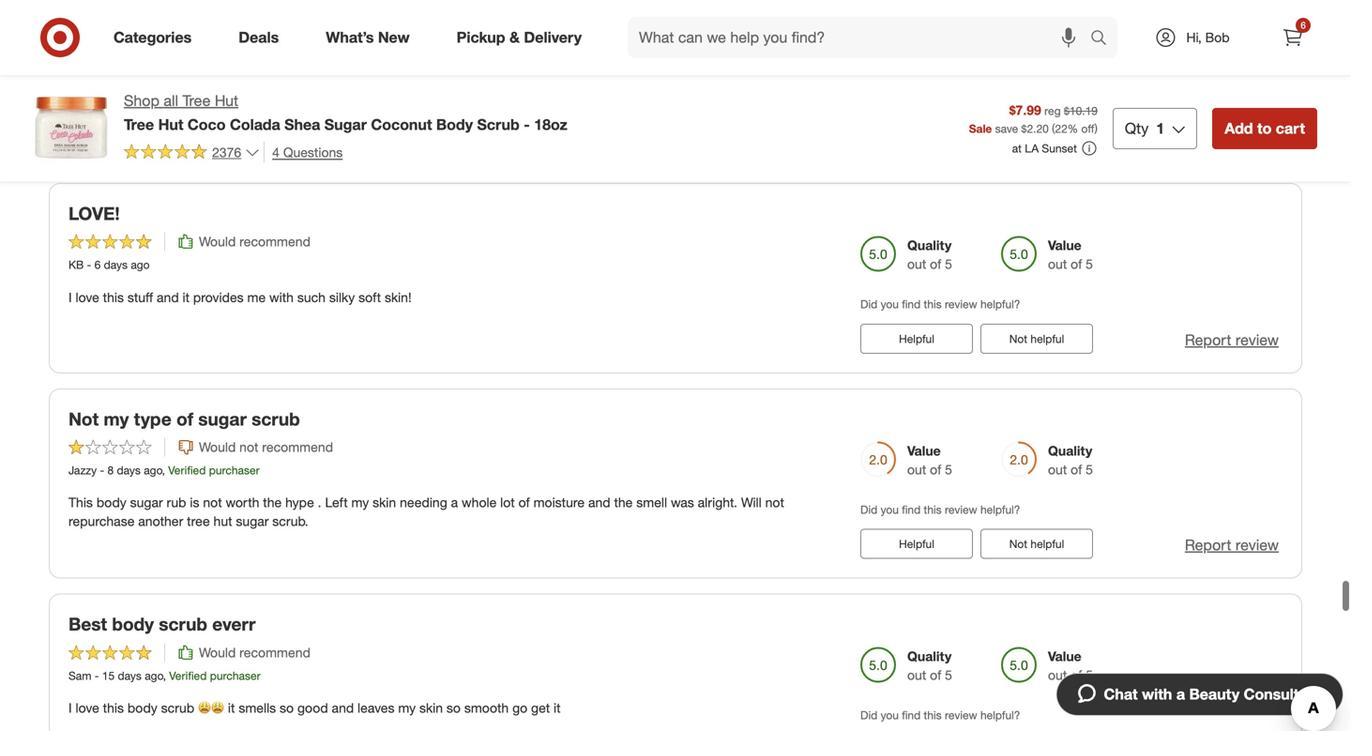 Task type: locate. For each thing, give the bounding box(es) containing it.
2 vertical spatial value
[[1048, 648, 1082, 664]]

i down sam
[[69, 700, 72, 716]]

with
[[269, 289, 294, 305], [1142, 685, 1172, 703]]

1 report review from the top
[[1185, 331, 1279, 349]]

body inside 'this body sugar rub is not worth the hype . left my skin needing a whole lot of moisture and the smell was alright. will not repurchase another tree hut sugar scrub.'
[[96, 494, 126, 511]]

0 vertical spatial helpful?
[[981, 297, 1021, 311]]

with right chat
[[1142, 685, 1172, 703]]

ago
[[131, 258, 150, 272], [144, 463, 162, 477], [145, 669, 163, 683]]

0 vertical spatial helpful
[[899, 332, 935, 346]]

smell
[[637, 494, 667, 511]]

0 horizontal spatial not
[[203, 494, 222, 511]]

2 did you find this review helpful? from the top
[[861, 503, 1021, 517]]

days for body
[[118, 669, 142, 683]]

verified right verified purchases option
[[1178, 74, 1229, 92]]

, down best body scrub everr at the left of the page
[[163, 669, 166, 683]]

0 vertical spatial hut
[[215, 92, 238, 110]]

1 vertical spatial value
[[907, 443, 941, 459]]

0 vertical spatial not
[[1010, 332, 1028, 346]]

0 vertical spatial verified
[[1178, 74, 1229, 92]]

image of tree hut coco colada shea sugar coconut body scrub - 18oz image
[[34, 90, 109, 165]]

ago right the "15"
[[145, 669, 163, 683]]

2 would recommend from the top
[[199, 644, 311, 661]]

2 vertical spatial and
[[332, 700, 354, 716]]

1 vertical spatial love
[[76, 700, 99, 716]]

report review button for not my type of sugar scrub
[[1185, 535, 1279, 556]]

qty 1
[[1125, 119, 1165, 137]]

i love this body scrub 😩😩 it smells so good and leaves my skin so smooth go get it
[[69, 700, 561, 716]]

2 report review from the top
[[1185, 536, 1279, 554]]

1 helpful from the top
[[1031, 332, 1064, 346]]

1 vertical spatial purchaser
[[210, 669, 261, 683]]

1 find from the top
[[902, 297, 921, 311]]

1 horizontal spatial it
[[228, 700, 235, 716]]

1 i from the top
[[69, 289, 72, 305]]

tree right the all
[[183, 92, 211, 110]]

would down not my type of sugar scrub on the bottom left of page
[[199, 439, 236, 455]]

helpful? for love!
[[981, 297, 1021, 311]]

body
[[96, 494, 126, 511], [112, 613, 154, 635], [127, 700, 157, 716]]

sugar up another
[[130, 494, 163, 511]]

1 vertical spatial a
[[1177, 685, 1185, 703]]

body up repurchase
[[96, 494, 126, 511]]

with right "me"
[[269, 289, 294, 305]]

15
[[102, 669, 115, 683]]

love!
[[69, 203, 120, 224]]

1 report from the top
[[1185, 331, 1232, 349]]

2 vertical spatial sugar
[[236, 513, 269, 530]]

quality out of 5
[[907, 237, 952, 272], [1048, 443, 1093, 478], [907, 648, 952, 683]]

sugar down worth
[[236, 513, 269, 530]]

scrub up would not recommend
[[252, 408, 300, 430]]

1 vertical spatial value out of 5
[[907, 443, 952, 478]]

2 vertical spatial quality out of 5
[[907, 648, 952, 683]]

provides
[[193, 289, 244, 305]]

0 horizontal spatial a
[[451, 494, 458, 511]]

quality for best body scrub everr
[[907, 648, 952, 664]]

days for my
[[117, 463, 141, 477]]

2 vertical spatial ago
[[145, 669, 163, 683]]

2 vertical spatial my
[[398, 700, 416, 716]]

0 vertical spatial you
[[881, 297, 899, 311]]

sugar
[[198, 408, 247, 430], [130, 494, 163, 511], [236, 513, 269, 530]]

0 horizontal spatial and
[[157, 289, 179, 305]]

3 did from the top
[[861, 708, 878, 722]]

it left provides
[[183, 289, 190, 305]]

my right leaves
[[398, 700, 416, 716]]

- left 18oz
[[524, 115, 530, 134]]

2 vertical spatial quality
[[907, 648, 952, 664]]

deals
[[239, 28, 279, 47]]

2 vertical spatial would
[[199, 644, 236, 661]]

0 vertical spatial love
[[76, 289, 99, 305]]

repurchase
[[69, 513, 135, 530]]

- for kb - 6 days ago
[[87, 258, 91, 272]]

ago up 'stuff'
[[131, 258, 150, 272]]

0 vertical spatial find
[[902, 297, 921, 311]]

2 horizontal spatial my
[[398, 700, 416, 716]]

love for love!
[[76, 289, 99, 305]]

report review button for love!
[[1185, 329, 1279, 351]]

1 did from the top
[[861, 297, 878, 311]]

i down kb
[[69, 289, 72, 305]]

value for love!
[[1048, 237, 1082, 254]]

3 would from the top
[[199, 644, 236, 661]]

would recommend
[[199, 233, 311, 250], [199, 644, 311, 661]]

days right kb
[[104, 258, 128, 272]]

2 vertical spatial did you find this review helpful?
[[861, 708, 1021, 722]]

0 horizontal spatial skin
[[373, 494, 396, 511]]

my right left
[[351, 494, 369, 511]]

alright.
[[698, 494, 738, 511]]

it right get
[[554, 700, 561, 716]]

0 vertical spatial helpful
[[1031, 332, 1064, 346]]

1 vertical spatial my
[[351, 494, 369, 511]]

what's
[[326, 28, 374, 47]]

body right best
[[112, 613, 154, 635]]

at
[[1012, 141, 1022, 155]]

report for not my type of sugar scrub
[[1185, 536, 1232, 554]]

6 right kb
[[94, 258, 101, 272]]

2 helpful from the top
[[1031, 537, 1064, 551]]

would for love!
[[199, 233, 236, 250]]

worth
[[226, 494, 259, 511]]

ago for scrub
[[145, 669, 163, 683]]

1 vertical spatial not helpful button
[[981, 529, 1093, 559]]

purchaser up worth
[[209, 463, 260, 477]]

did you find this review helpful? for love!
[[861, 297, 1021, 311]]

would for not my type of sugar scrub
[[199, 439, 236, 455]]

recommend up "me"
[[239, 233, 311, 250]]

0 vertical spatial report review
[[1185, 331, 1279, 349]]

6
[[1301, 19, 1306, 31], [94, 258, 101, 272]]

1 vertical spatial helpful
[[899, 537, 935, 551]]

2 you from the top
[[881, 503, 899, 517]]

0 horizontal spatial hut
[[158, 115, 183, 134]]

pickup
[[457, 28, 505, 47]]

0 vertical spatial value out of 5
[[1048, 237, 1093, 272]]

0 vertical spatial ,
[[162, 463, 165, 477]]

0 horizontal spatial my
[[104, 408, 129, 430]]

love
[[76, 289, 99, 305], [76, 700, 99, 716]]

a left beauty
[[1177, 685, 1185, 703]]

2 vertical spatial not
[[1010, 537, 1028, 551]]

Verified purchases checkbox
[[1152, 74, 1171, 93]]

report review button
[[1185, 329, 1279, 351], [1185, 535, 1279, 556]]

0 horizontal spatial with
[[269, 289, 294, 305]]

go
[[512, 700, 528, 716]]

1 vertical spatial 6
[[94, 258, 101, 272]]

was
[[671, 494, 694, 511]]

body
[[436, 115, 473, 134]]

chat
[[1104, 685, 1138, 703]]

to
[[1258, 119, 1272, 137]]

0 vertical spatial 6
[[1301, 19, 1306, 31]]

0 vertical spatial i
[[69, 289, 72, 305]]

2 helpful? from the top
[[981, 503, 1021, 517]]

2 not helpful from the top
[[1010, 537, 1064, 551]]

2 vertical spatial you
[[881, 708, 899, 722]]

, up another
[[162, 463, 165, 477]]

the left smell
[[614, 494, 633, 511]]

2 find from the top
[[902, 503, 921, 517]]

another
[[138, 513, 183, 530]]

consultant
[[1244, 685, 1322, 703]]

tree down shop
[[124, 115, 154, 134]]

2 vertical spatial value out of 5
[[1048, 648, 1093, 683]]

1 love from the top
[[76, 289, 99, 305]]

sunset
[[1042, 141, 1077, 155]]

days right '8'
[[117, 463, 141, 477]]

body down sam - 15 days ago , verified purchaser
[[127, 700, 157, 716]]

not for not my type of sugar scrub
[[1010, 537, 1028, 551]]

tree
[[183, 92, 211, 110], [124, 115, 154, 134]]

What can we help you find? suggestions appear below search field
[[628, 17, 1095, 58]]

did for love!
[[861, 297, 878, 311]]

1 report review button from the top
[[1185, 329, 1279, 351]]

2 vertical spatial verified
[[169, 669, 207, 683]]

i
[[69, 289, 72, 305], [69, 700, 72, 716]]

skin left needing
[[373, 494, 396, 511]]

smooth
[[464, 700, 509, 716]]

hi,
[[1187, 29, 1202, 46]]

1 horizontal spatial with
[[1142, 685, 1172, 703]]

verified for best body scrub everr
[[169, 669, 207, 683]]

helpful
[[1031, 332, 1064, 346], [1031, 537, 1064, 551]]

a inside button
[[1177, 685, 1185, 703]]

1 horizontal spatial a
[[1177, 685, 1185, 703]]

2 helpful button from the top
[[861, 529, 973, 559]]

2 did from the top
[[861, 503, 878, 517]]

skin right leaves
[[419, 700, 443, 716]]

1 did you find this review helpful? from the top
[[861, 297, 1021, 311]]

1 helpful from the top
[[899, 332, 935, 346]]

helpful for not my type of sugar scrub
[[1031, 537, 1064, 551]]

report review
[[1185, 331, 1279, 349], [1185, 536, 1279, 554]]

of
[[930, 256, 941, 272], [1071, 256, 1082, 272], [177, 408, 193, 430], [930, 461, 941, 478], [1071, 461, 1082, 478], [519, 494, 530, 511], [930, 667, 941, 683], [1071, 667, 1082, 683]]

, for type
[[162, 463, 165, 477]]

2376 link
[[124, 142, 260, 164]]

recommend
[[239, 233, 311, 250], [262, 439, 333, 455], [239, 644, 311, 661]]

this
[[103, 289, 124, 305], [924, 297, 942, 311], [924, 503, 942, 517], [103, 700, 124, 716], [924, 708, 942, 722]]

questions
[[283, 144, 343, 160]]

body for best
[[112, 613, 154, 635]]

1 vertical spatial quality out of 5
[[1048, 443, 1093, 478]]

2 i from the top
[[69, 700, 72, 716]]

$7.99 reg $10.19 sale save $ 2.20 ( 22 % off )
[[969, 102, 1098, 135]]

my left type
[[104, 408, 129, 430]]

0 vertical spatial report review button
[[1185, 329, 1279, 351]]

ago for type
[[144, 463, 162, 477]]

and right good
[[332, 700, 354, 716]]

1 vertical spatial quality
[[1048, 443, 1093, 459]]

skin
[[373, 494, 396, 511], [419, 700, 443, 716]]

0 vertical spatial recommend
[[239, 233, 311, 250]]

hut
[[215, 92, 238, 110], [158, 115, 183, 134]]

2 vertical spatial did
[[861, 708, 878, 722]]

2 not helpful button from the top
[[981, 529, 1093, 559]]

1 helpful button from the top
[[861, 324, 973, 354]]

so left "smooth"
[[447, 700, 461, 716]]

0 horizontal spatial the
[[263, 494, 282, 511]]

1 not helpful button from the top
[[981, 324, 1093, 354]]

1 vertical spatial find
[[902, 503, 921, 517]]

pickup & delivery
[[457, 28, 582, 47]]

verified up is
[[168, 463, 206, 477]]

4
[[272, 144, 280, 160]]

2 love from the top
[[76, 700, 99, 716]]

not right is
[[203, 494, 222, 511]]

would recommend for love!
[[199, 233, 311, 250]]

helpful?
[[981, 297, 1021, 311], [981, 503, 1021, 517], [981, 708, 1021, 722]]

so left good
[[280, 700, 294, 716]]

would recommend down everr
[[199, 644, 311, 661]]

2 would from the top
[[199, 439, 236, 455]]

- right kb
[[87, 258, 91, 272]]

this body sugar rub is not worth the hype . left my skin needing a whole lot of moisture and the smell was alright. will not repurchase another tree hut sugar scrub.
[[69, 494, 784, 530]]

find for not my type of sugar scrub
[[902, 503, 921, 517]]

it right 😩😩
[[228, 700, 235, 716]]

all
[[164, 92, 178, 110]]

and right moisture
[[588, 494, 611, 511]]

would up provides
[[199, 233, 236, 250]]

purchaser for everr
[[210, 669, 261, 683]]

2 report review button from the top
[[1185, 535, 1279, 556]]

love down sam
[[76, 700, 99, 716]]

quality for love!
[[907, 237, 952, 254]]

1 horizontal spatial 6
[[1301, 19, 1306, 31]]

ago right '8'
[[144, 463, 162, 477]]

1 vertical spatial ago
[[144, 463, 162, 477]]

recommend for love!
[[239, 233, 311, 250]]

the up the "scrub."
[[263, 494, 282, 511]]

beauty
[[1189, 685, 1240, 703]]

.
[[318, 494, 321, 511]]

helpful? for not my type of sugar scrub
[[981, 503, 1021, 517]]

would recommend up "me"
[[199, 233, 311, 250]]

1 vertical spatial hut
[[158, 115, 183, 134]]

0 horizontal spatial it
[[183, 289, 190, 305]]

2 vertical spatial find
[[902, 708, 921, 722]]

report review for love!
[[1185, 331, 1279, 349]]

verified
[[1178, 74, 1229, 92], [168, 463, 206, 477], [169, 669, 207, 683]]

6 up purchases
[[1301, 19, 1306, 31]]

purchaser for of
[[209, 463, 260, 477]]

- inside the shop all tree hut tree hut coco colada shea sugar coconut body scrub - 18oz
[[524, 115, 530, 134]]

- left the "15"
[[95, 669, 99, 683]]

- left '8'
[[100, 463, 104, 477]]

love down kb
[[76, 289, 99, 305]]

scrub
[[477, 115, 520, 134]]

22
[[1055, 121, 1068, 135]]

1 horizontal spatial hut
[[215, 92, 238, 110]]

love for best body scrub everr
[[76, 700, 99, 716]]

0 vertical spatial report
[[1185, 331, 1232, 349]]

1 the from the left
[[263, 494, 282, 511]]

1 not helpful from the top
[[1010, 332, 1064, 346]]

would down everr
[[199, 644, 236, 661]]

0 vertical spatial value
[[1048, 237, 1082, 254]]

you for love!
[[881, 297, 899, 311]]

$
[[1022, 121, 1027, 135]]

did
[[861, 297, 878, 311], [861, 503, 878, 517], [861, 708, 878, 722]]

verified up 😩😩
[[169, 669, 207, 683]]

2 helpful from the top
[[899, 537, 935, 551]]

0 vertical spatial ago
[[131, 258, 150, 272]]

scrub left everr
[[159, 613, 207, 635]]

2 report from the top
[[1185, 536, 1232, 554]]

1 horizontal spatial and
[[332, 700, 354, 716]]

1 would from the top
[[199, 233, 236, 250]]

1 helpful? from the top
[[981, 297, 1021, 311]]

0 vertical spatial skin
[[373, 494, 396, 511]]

1 so from the left
[[280, 700, 294, 716]]

cart
[[1276, 119, 1305, 137]]

purchaser
[[209, 463, 260, 477], [210, 669, 261, 683]]

0 vertical spatial did you find this review helpful?
[[861, 297, 1021, 311]]

not helpful for love!
[[1010, 332, 1064, 346]]

1 vertical spatial days
[[117, 463, 141, 477]]

0 vertical spatial would
[[199, 233, 236, 250]]

hut up coco
[[215, 92, 238, 110]]

a left whole
[[451, 494, 458, 511]]

recommend up hype
[[262, 439, 333, 455]]

0 vertical spatial and
[[157, 289, 179, 305]]

%
[[1068, 121, 1078, 135]]

quality out of 5 for love!
[[907, 237, 952, 272]]

1 vertical spatial helpful button
[[861, 529, 973, 559]]

0 horizontal spatial so
[[280, 700, 294, 716]]

1 would recommend from the top
[[199, 233, 311, 250]]

2 vertical spatial days
[[118, 669, 142, 683]]

days right the "15"
[[118, 669, 142, 683]]

2 vertical spatial recommend
[[239, 644, 311, 661]]

0 vertical spatial not helpful
[[1010, 332, 1064, 346]]

1 vertical spatial with
[[1142, 685, 1172, 703]]

- for sam - 15 days ago , verified purchaser
[[95, 669, 99, 683]]

purchaser up smells
[[210, 669, 261, 683]]

not up worth
[[239, 439, 258, 455]]

1 vertical spatial i
[[69, 700, 72, 716]]

lot
[[500, 494, 515, 511]]

not helpful
[[1010, 332, 1064, 346], [1010, 537, 1064, 551]]

type
[[134, 408, 172, 430]]

0 vertical spatial body
[[96, 494, 126, 511]]

1 vertical spatial not helpful
[[1010, 537, 1064, 551]]

save
[[995, 121, 1018, 135]]

reg
[[1045, 104, 1061, 118]]

1 horizontal spatial my
[[351, 494, 369, 511]]

$7.99
[[1010, 102, 1041, 118]]

scrub left 😩😩
[[161, 700, 194, 716]]

,
[[162, 463, 165, 477], [163, 669, 166, 683]]

0 vertical spatial helpful button
[[861, 324, 973, 354]]

1 vertical spatial report review button
[[1185, 535, 1279, 556]]

0 vertical spatial would recommend
[[199, 233, 311, 250]]

quality
[[907, 237, 952, 254], [1048, 443, 1093, 459], [907, 648, 952, 664]]

1 vertical spatial did
[[861, 503, 878, 517]]

value out of 5 for best body scrub everr
[[1048, 648, 1093, 683]]

1 vertical spatial report review
[[1185, 536, 1279, 554]]

scrub
[[252, 408, 300, 430], [159, 613, 207, 635], [161, 700, 194, 716]]

helpful for love!
[[899, 332, 935, 346]]

6 inside "link"
[[1301, 19, 1306, 31]]

sam - 15 days ago , verified purchaser
[[69, 669, 261, 683]]

categories
[[114, 28, 192, 47]]

not
[[1010, 332, 1028, 346], [69, 408, 99, 430], [1010, 537, 1028, 551]]

1 vertical spatial report
[[1185, 536, 1232, 554]]

2 vertical spatial helpful?
[[981, 708, 1021, 722]]

helpful
[[899, 332, 935, 346], [899, 537, 935, 551]]

recommend down everr
[[239, 644, 311, 661]]

0 vertical spatial quality out of 5
[[907, 237, 952, 272]]

sugar up would not recommend
[[198, 408, 247, 430]]

find
[[902, 297, 921, 311], [902, 503, 921, 517], [902, 708, 921, 722]]

1 vertical spatial helpful
[[1031, 537, 1064, 551]]

not right will
[[765, 494, 784, 511]]

1 you from the top
[[881, 297, 899, 311]]

hut down the all
[[158, 115, 183, 134]]

would recommend for best body scrub everr
[[199, 644, 311, 661]]

With photos checkbox
[[1152, 49, 1171, 67]]

1 vertical spatial body
[[112, 613, 154, 635]]

and right 'stuff'
[[157, 289, 179, 305]]



Task type: describe. For each thing, give the bounding box(es) containing it.
sam
[[69, 669, 91, 683]]

off
[[1082, 121, 1095, 135]]

whole
[[462, 494, 497, 511]]

1 horizontal spatial tree
[[183, 92, 211, 110]]

bob
[[1206, 29, 1230, 46]]

will
[[741, 494, 762, 511]]

- for jazzy - 8 days ago , verified purchaser
[[100, 463, 104, 477]]

3 helpful? from the top
[[981, 708, 1021, 722]]

pickup & delivery link
[[441, 17, 605, 58]]

sale
[[969, 121, 992, 135]]

stuff
[[127, 289, 153, 305]]

2 the from the left
[[614, 494, 633, 511]]

shop all tree hut tree hut coco colada shea sugar coconut body scrub - 18oz
[[124, 92, 568, 134]]

and inside 'this body sugar rub is not worth the hype . left my skin needing a whole lot of moisture and the smell was alright. will not repurchase another tree hut sugar scrub.'
[[588, 494, 611, 511]]

0 vertical spatial scrub
[[252, 408, 300, 430]]

left
[[325, 494, 348, 511]]

, for scrub
[[163, 669, 166, 683]]

kb - 6 days ago
[[69, 258, 150, 272]]

is
[[190, 494, 199, 511]]

categories link
[[98, 17, 215, 58]]

quality out of 5 for best body scrub everr
[[907, 648, 952, 683]]

0 vertical spatial sugar
[[198, 408, 247, 430]]

soft
[[359, 289, 381, 305]]

2376
[[212, 144, 241, 160]]

1 vertical spatial scrub
[[159, 613, 207, 635]]

report for love!
[[1185, 331, 1232, 349]]

chat with a beauty consultant
[[1104, 685, 1322, 703]]

😩😩
[[198, 700, 224, 716]]

3 did you find this review helpful? from the top
[[861, 708, 1021, 722]]

a inside 'this body sugar rub is not worth the hype . left my skin needing a whole lot of moisture and the smell was alright. will not repurchase another tree hut sugar scrub.'
[[451, 494, 458, 511]]

find for love!
[[902, 297, 921, 311]]

qty
[[1125, 119, 1149, 137]]

0 horizontal spatial tree
[[124, 115, 154, 134]]

not helpful button for love!
[[981, 324, 1093, 354]]

helpful button for love!
[[861, 324, 973, 354]]

sugar
[[324, 115, 367, 134]]

3 find from the top
[[902, 708, 921, 722]]

not for love!
[[1010, 332, 1028, 346]]

helpful for love!
[[1031, 332, 1064, 346]]

of inside 'this body sugar rub is not worth the hype . left my skin needing a whole lot of moisture and the smell was alright. will not repurchase another tree hut sugar scrub.'
[[519, 494, 530, 511]]

new
[[378, 28, 410, 47]]

what's new link
[[310, 17, 433, 58]]

0 horizontal spatial 6
[[94, 258, 101, 272]]

would not recommend
[[199, 439, 333, 455]]

helpful for not my type of sugar scrub
[[899, 537, 935, 551]]

add to cart button
[[1213, 108, 1318, 149]]

best
[[69, 613, 107, 635]]

value for best body scrub everr
[[1048, 648, 1082, 664]]

what's new
[[326, 28, 410, 47]]

not helpful button for not my type of sugar scrub
[[981, 529, 1093, 559]]

purchases
[[1233, 74, 1303, 92]]

search
[[1082, 30, 1127, 48]]

1 vertical spatial sugar
[[130, 494, 163, 511]]

$10.19
[[1064, 104, 1098, 118]]

needing
[[400, 494, 447, 511]]

1 horizontal spatial not
[[239, 439, 258, 455]]

coco
[[188, 115, 226, 134]]

&
[[510, 28, 520, 47]]

add to cart
[[1225, 119, 1305, 137]]

tree
[[187, 513, 210, 530]]

2 vertical spatial body
[[127, 700, 157, 716]]

i for love!
[[69, 289, 72, 305]]

hut
[[214, 513, 232, 530]]

deals link
[[223, 17, 302, 58]]

moisture
[[534, 494, 585, 511]]

2 horizontal spatial not
[[765, 494, 784, 511]]

this
[[69, 494, 93, 511]]

not my type of sugar scrub
[[69, 408, 300, 430]]

1 horizontal spatial skin
[[419, 700, 443, 716]]

2.20
[[1027, 121, 1049, 135]]

skin inside 'this body sugar rub is not worth the hype . left my skin needing a whole lot of moisture and the smell was alright. will not repurchase another tree hut sugar scrub.'
[[373, 494, 396, 511]]

my inside 'this body sugar rub is not worth the hype . left my skin needing a whole lot of moisture and the smell was alright. will not repurchase another tree hut sugar scrub.'
[[351, 494, 369, 511]]

silky
[[329, 289, 355, 305]]

1 vertical spatial recommend
[[262, 439, 333, 455]]

6 link
[[1273, 17, 1314, 58]]

0 vertical spatial days
[[104, 258, 128, 272]]

2 so from the left
[[447, 700, 461, 716]]

1
[[1156, 119, 1165, 137]]

leaves
[[358, 700, 395, 716]]

smells
[[239, 700, 276, 716]]

3 you from the top
[[881, 708, 899, 722]]

such
[[297, 289, 326, 305]]

would for best body scrub everr
[[199, 644, 236, 661]]

you for not my type of sugar scrub
[[881, 503, 899, 517]]

chat with a beauty consultant button
[[1056, 673, 1344, 716]]

verified purchases
[[1178, 74, 1303, 92]]

best body scrub everr
[[69, 613, 256, 635]]

report review for not my type of sugar scrub
[[1185, 536, 1279, 554]]

recommend for best body scrub everr
[[239, 644, 311, 661]]

did for not my type of sugar scrub
[[861, 503, 878, 517]]

delivery
[[524, 28, 582, 47]]

helpful button for not my type of sugar scrub
[[861, 529, 973, 559]]

(
[[1052, 121, 1055, 135]]

hi, bob
[[1187, 29, 1230, 46]]

shea
[[284, 115, 320, 134]]

search button
[[1082, 17, 1127, 62]]

kb
[[69, 258, 84, 272]]

1 vertical spatial not
[[69, 408, 99, 430]]

body for this
[[96, 494, 126, 511]]

2 horizontal spatial it
[[554, 700, 561, 716]]

value out of 5 for love!
[[1048, 237, 1093, 272]]

0 vertical spatial my
[[104, 408, 129, 430]]

jazzy - 8 days ago , verified purchaser
[[69, 463, 260, 477]]

skin!
[[385, 289, 412, 305]]

hype
[[285, 494, 314, 511]]

good
[[297, 700, 328, 716]]

la
[[1025, 141, 1039, 155]]

4 questions
[[272, 144, 343, 160]]

i for best body scrub everr
[[69, 700, 72, 716]]

2 vertical spatial scrub
[[161, 700, 194, 716]]

with inside the chat with a beauty consultant button
[[1142, 685, 1172, 703]]

18oz
[[534, 115, 568, 134]]

verified for not my type of sugar scrub
[[168, 463, 206, 477]]

did you find this review helpful? for not my type of sugar scrub
[[861, 503, 1021, 517]]

at la sunset
[[1012, 141, 1077, 155]]

)
[[1095, 121, 1098, 135]]

rub
[[167, 494, 186, 511]]

4 questions link
[[264, 142, 343, 163]]

not helpful for not my type of sugar scrub
[[1010, 537, 1064, 551]]

i love this stuff and it provides me with such silky soft skin!
[[69, 289, 412, 305]]



Task type: vqa. For each thing, say whether or not it's contained in the screenshot.
the top I
yes



